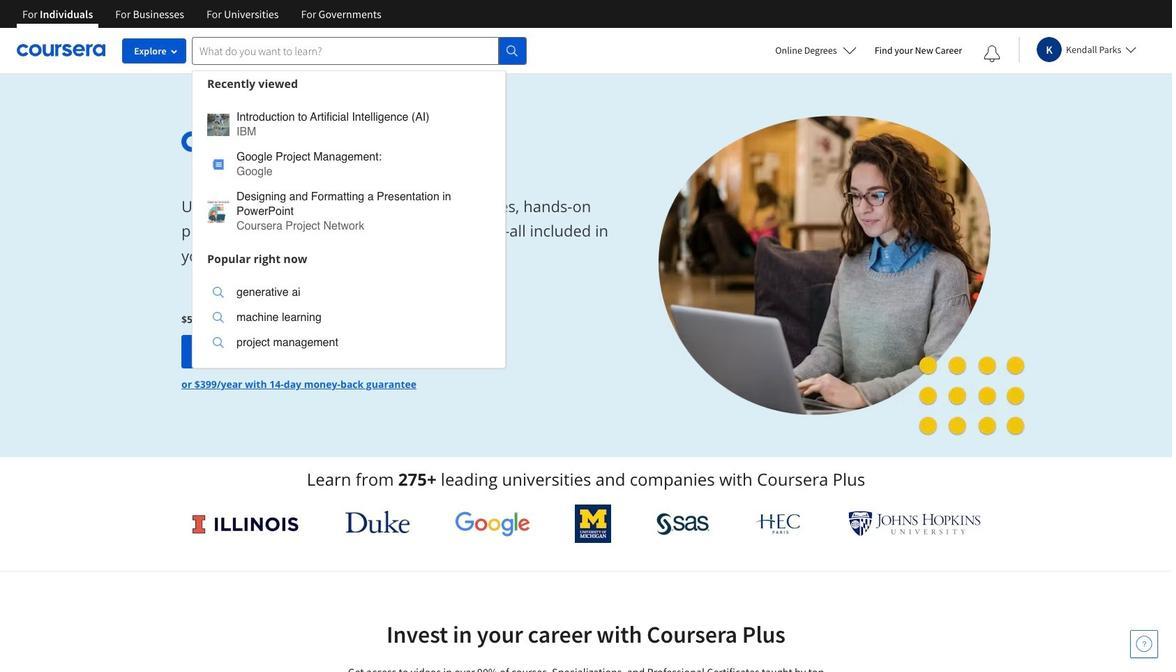Task type: vqa. For each thing, say whether or not it's contained in the screenshot.
ADMISSIONS.
no



Task type: locate. For each thing, give the bounding box(es) containing it.
suggestion image image
[[207, 113, 230, 136], [213, 159, 224, 170], [207, 200, 230, 223], [213, 287, 224, 298], [213, 312, 224, 323], [213, 337, 224, 348]]

1 vertical spatial list box
[[193, 271, 505, 367]]

university of illinois at urbana-champaign image
[[191, 513, 300, 535]]

What do you want to learn? text field
[[192, 37, 499, 65]]

banner navigation
[[11, 0, 393, 28]]

hec paris image
[[755, 510, 804, 538]]

None search field
[[192, 37, 527, 368]]

johns hopkins university image
[[849, 511, 981, 537]]

2 list box from the top
[[193, 271, 505, 367]]

google image
[[455, 511, 530, 537]]

0 vertical spatial list box
[[193, 96, 505, 246]]

duke university image
[[345, 511, 410, 533]]

list box
[[193, 96, 505, 246], [193, 271, 505, 367]]

coursera image
[[17, 39, 105, 62]]



Task type: describe. For each thing, give the bounding box(es) containing it.
sas image
[[657, 513, 710, 535]]

university of michigan image
[[575, 505, 612, 543]]

1 list box from the top
[[193, 96, 505, 246]]

help center image
[[1136, 636, 1153, 653]]

coursera plus image
[[181, 131, 394, 152]]

autocomplete results list box
[[192, 70, 506, 368]]



